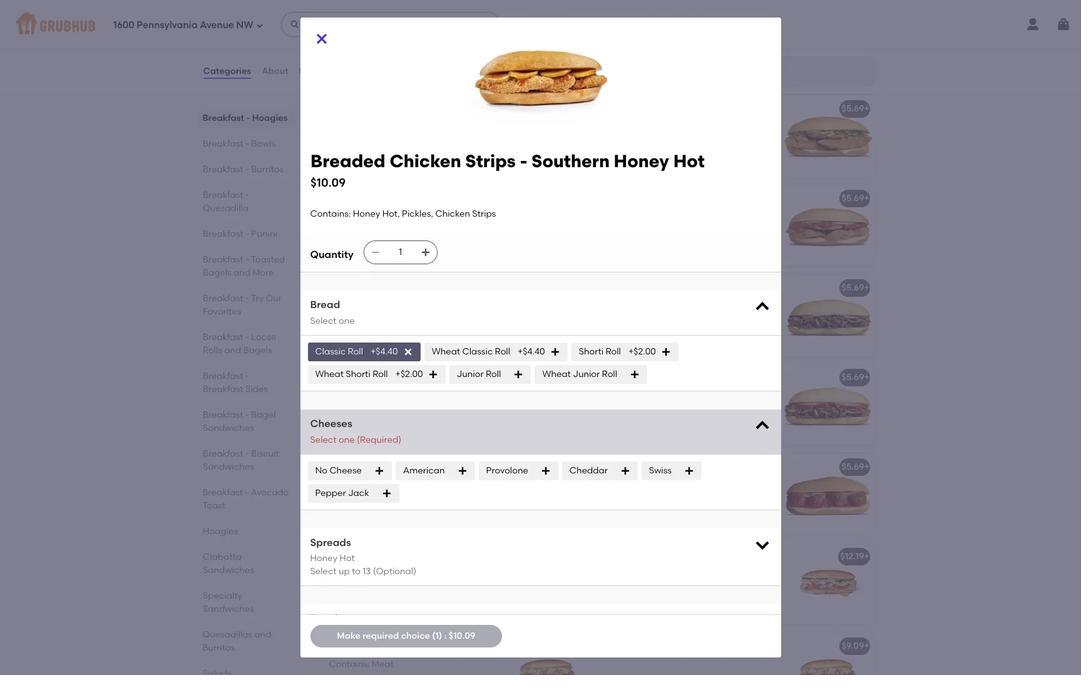Task type: vqa. For each thing, say whether or not it's contained in the screenshot.
Double for Hot Hoagies - Pepperoni Marinara *sauce contains pork & beef*
yes



Task type: locate. For each thing, give the bounding box(es) containing it.
cold down the spicy
[[667, 641, 687, 651]]

+ for breaded chicken strips - buffalo image
[[865, 104, 870, 114]]

cheddar, inside the contains: cheddar, bbq sauce, beef steak
[[372, 390, 412, 401]]

sides
[[245, 384, 268, 395]]

2 vertical spatial provolone,
[[652, 479, 697, 490]]

0 vertical spatial $10.09
[[310, 175, 346, 190]]

chicken inside contains: cheddar, bbq sauce, chicken strips
[[329, 224, 364, 234]]

1 horizontal spatial ham
[[845, 551, 866, 562]]

strips inside contains: cheddar, bbq sauce, chicken strips
[[366, 224, 390, 234]]

and right rolls
[[224, 345, 241, 356]]

2 horizontal spatial classic
[[652, 569, 683, 580]]

and inside quesadillas and burritos
[[255, 629, 271, 640]]

1 vertical spatial cheddar,
[[372, 390, 412, 401]]

+$4.40
[[371, 346, 398, 357], [518, 346, 545, 357]]

+$4.40 up cheesesteak - bbq
[[371, 346, 398, 357]]

strips,
[[736, 211, 762, 221]]

$5.69 + for hot hoagies - meatball parmesan *contains pork & beef*
[[842, 462, 870, 472]]

sauce, inside contains: provolone, tomato sauce, grated parmesan, beef steak
[[734, 390, 763, 401]]

tab
[[203, 667, 290, 675]]

double up contains: meat
[[329, 641, 360, 651]]

1 vertical spatial tomato
[[699, 390, 731, 401]]

0 vertical spatial contains: honey hot, pickles, chicken strips
[[310, 208, 496, 219]]

cheddar,
[[372, 211, 412, 221], [372, 390, 412, 401], [705, 569, 745, 580]]

- inside "breakfast - breakfast sides"
[[245, 371, 249, 381]]

contains: inside 'contains: pepper jack, buffalo sauce *contains egg*, chicken steak'
[[329, 32, 370, 42]]

breakfast down quesadilla
[[203, 229, 243, 239]]

wheat for wheat classic roll
[[432, 346, 460, 357]]

one down the cheeses
[[339, 434, 355, 445]]

1 vertical spatial one
[[339, 434, 355, 445]]

2 vertical spatial tomato
[[372, 569, 404, 580]]

meat for contains: meat
[[372, 659, 394, 669]]

hot hoagies - meatball parmesan *contains pork & beef* image
[[781, 454, 875, 535]]

contains: classic roll, cheddar, honey smoked turkey, lettuce, tomato, pickles, spicy mustard, ham
[[610, 569, 765, 605]]

breaded chicken strips - southern honey hot image
[[501, 274, 595, 356]]

0 vertical spatial select
[[310, 315, 337, 326]]

8 breakfast from the top
[[203, 332, 243, 343]]

grated inside contains: tomato sauce, pepperoni, grated parmesan
[[329, 582, 360, 592]]

tomato inside contains: provolone, tomato sauce, grated parmesan, beef steak
[[699, 390, 731, 401]]

+ for meatball - custom *contains pork & beef* "image"
[[584, 462, 589, 472]]

steak up hot hoagies - meatball parmesan *contains pork & beef*
[[711, 403, 735, 413]]

0 horizontal spatial pepper
[[315, 488, 346, 498]]

breakfast - bowls
[[203, 138, 275, 149]]

beef down junior roll
[[466, 390, 485, 401]]

1 horizontal spatial beef
[[690, 403, 709, 413]]

breakfast for breakfast - hoagies
[[203, 113, 244, 123]]

breakfast - panini tab
[[203, 227, 290, 240]]

double up tomato,
[[610, 551, 640, 562]]

& right contains
[[572, 551, 578, 562]]

one inside bread select one
[[339, 315, 355, 326]]

wheat classic roll
[[432, 346, 510, 357]]

1 vertical spatial ham
[[744, 594, 765, 605]]

2 vertical spatial bbq
[[414, 390, 433, 401]]

1 one from the top
[[339, 315, 355, 326]]

cheddar, down cheesesteak - bbq
[[372, 390, 412, 401]]

roll up the contains: cheddar, bbq sauce, beef steak
[[373, 369, 388, 379]]

provolone, inside contains: provolone, grated parmesan, meatballs
[[652, 479, 697, 490]]

1 vertical spatial burritos
[[203, 643, 235, 653]]

select down bread
[[310, 315, 337, 326]]

3 provolone, from the top
[[652, 479, 697, 490]]

0 horizontal spatial shorti
[[346, 369, 371, 379]]

contains: for double meat cold hoagies and sandwiches - custom italian image
[[329, 659, 370, 669]]

contains: for cheesesteak - marinara image on the bottom right
[[610, 390, 650, 401]]

contains: for 'double meat cold hoagies and sandwiches - turkey & ham' image
[[610, 569, 650, 580]]

and up "lettuce,"
[[727, 551, 744, 562]]

1 horizontal spatial junior
[[573, 369, 600, 379]]

meatballs down swiss
[[657, 492, 699, 503]]

select
[[310, 315, 337, 326], [310, 434, 337, 445], [310, 566, 337, 577]]

sauce,
[[435, 211, 464, 221], [644, 224, 673, 234], [435, 390, 464, 401], [734, 390, 763, 401], [407, 569, 436, 580]]

0 horizontal spatial meatball
[[329, 462, 368, 472]]

contains: inside contains: cheddar, bbq sauce, chicken strips
[[329, 211, 370, 221]]

double meat cold hoagies and sandwiches - custom italian image
[[501, 633, 595, 675]]

steak right egg*,
[[462, 44, 486, 55]]

honey
[[614, 150, 669, 172], [353, 208, 380, 219], [479, 283, 506, 293], [372, 300, 399, 311], [310, 553, 338, 564], [610, 582, 637, 592]]

no
[[315, 465, 328, 476]]

and inside breakfast - toasted bagels and more
[[233, 267, 250, 278]]

12 breakfast from the top
[[203, 448, 243, 459]]

0 horizontal spatial marinara
[[437, 551, 476, 562]]

1 vertical spatial +$2.00
[[396, 369, 423, 379]]

meat up contains: meat
[[362, 641, 384, 651]]

$5.69 for breaded chicken strips - southern honey hot
[[561, 283, 584, 293]]

select for cheeses
[[310, 434, 337, 445]]

burritos for breakfast - burritos
[[251, 164, 283, 175]]

more
[[252, 267, 274, 278]]

0 vertical spatial bbq
[[414, 211, 433, 221]]

pepper inside 'contains: pepper jack, buffalo sauce *contains egg*, chicken steak'
[[372, 32, 403, 42]]

meatball up contains: provolone, grated parmesan, meatballs
[[671, 462, 709, 472]]

breakfast inside breakfast - loose rolls and bagels
[[203, 332, 243, 343]]

sauce, inside contains: cheddar, bbq sauce, chicken strips
[[435, 211, 464, 221]]

2 vertical spatial cheddar,
[[705, 569, 745, 580]]

breakfast for breakfast - breakfast sides
[[203, 371, 243, 381]]

breakfast - biscuit sandwiches tab
[[203, 447, 290, 473]]

- inside breakfast - quesadilla
[[245, 190, 249, 200]]

and for breakfast - loose rolls and bagels
[[224, 345, 241, 356]]

1 horizontal spatial meatballs
[[657, 492, 699, 503]]

roll
[[348, 346, 363, 357], [495, 346, 510, 357], [606, 346, 621, 357], [373, 369, 388, 379], [486, 369, 501, 379], [602, 369, 617, 379]]

+$2.00 for shorti roll
[[629, 346, 656, 357]]

roll up junior roll
[[495, 346, 510, 357]]

honey inside contains: classic roll, cheddar, honey smoked turkey, lettuce, tomato, pickles, spicy mustard, ham
[[610, 582, 637, 592]]

+$2.00 up cheesesteak - marinara
[[629, 346, 656, 357]]

0 horizontal spatial beef
[[466, 390, 485, 401]]

sandwiches inside breakfast - bagel sandwiches
[[203, 423, 254, 433]]

hoagies tab
[[203, 525, 290, 538]]

2 one from the top
[[339, 434, 355, 445]]

make required choice (1) : $10.09
[[337, 631, 476, 641]]

+
[[584, 14, 589, 25], [584, 104, 589, 114], [865, 104, 870, 114], [865, 193, 870, 204], [584, 283, 589, 293], [865, 283, 870, 293], [584, 372, 589, 383], [865, 372, 870, 383], [584, 462, 589, 472], [865, 462, 870, 472], [865, 551, 870, 562], [865, 641, 870, 651]]

meat down the required
[[372, 659, 394, 669]]

junior down wheat classic roll
[[457, 369, 484, 379]]

10 breakfast from the top
[[203, 384, 243, 395]]

pork
[[455, 462, 474, 472], [801, 462, 820, 472], [550, 551, 569, 562]]

jack,
[[405, 32, 428, 42]]

1 horizontal spatial meatball
[[671, 462, 709, 472]]

provolone, inside contains: provolone, chicken strips, tomato sauce, grated parmesan
[[652, 211, 697, 221]]

pepper down no cheese
[[315, 488, 346, 498]]

contains: provolone, tomato sauce, grated parmesan, beef steak
[[610, 390, 763, 413]]

0 vertical spatial pepper
[[372, 32, 403, 42]]

cheddar, inside contains: cheddar, bbq sauce, chicken strips
[[372, 211, 412, 221]]

contains: honey hot, pickles, chicken strips down the breaded chicken strips - southern honey hot
[[329, 300, 452, 324]]

breakfast for breakfast - try our favorites
[[203, 293, 243, 304]]

classic up junior roll
[[462, 346, 493, 357]]

0 vertical spatial +$2.00
[[629, 346, 656, 357]]

breakfast - panini
[[203, 229, 277, 239]]

:
[[444, 631, 447, 641]]

southern inside breaded chicken strips - southern honey hot $10.09
[[531, 150, 610, 172]]

$5.69 for meatball - custom *contains pork & beef*
[[561, 462, 584, 472]]

1 vertical spatial bbq
[[393, 372, 412, 383]]

0 vertical spatial parmesan,
[[642, 403, 688, 413]]

southern
[[531, 150, 610, 172], [438, 283, 477, 293]]

meat down tomato,
[[642, 641, 665, 651]]

hot inside breaded chicken strips - southern honey hot $10.09
[[673, 150, 705, 172]]

breakfast inside tab
[[203, 138, 243, 149]]

and right quesadillas
[[255, 629, 271, 640]]

shorti down classic roll
[[346, 369, 371, 379]]

bbq for steak
[[414, 390, 433, 401]]

bbq inside the contains: cheddar, bbq sauce, beef steak
[[414, 390, 433, 401]]

parmesan inside contains: provolone, chicken strips, tomato sauce, grated parmesan
[[708, 224, 752, 234]]

1 horizontal spatial classic
[[462, 346, 493, 357]]

0 horizontal spatial ham
[[744, 594, 765, 605]]

breakfast for breakfast - biscuit sandwiches
[[203, 448, 243, 459]]

classic inside contains: classic roll, cheddar, honey smoked turkey, lettuce, tomato, pickles, spicy mustard, ham
[[652, 569, 683, 580]]

and down mustard, in the right of the page
[[727, 641, 744, 651]]

1 vertical spatial meatballs
[[657, 492, 699, 503]]

0 horizontal spatial *contains
[[358, 44, 399, 55]]

(1)
[[432, 631, 442, 641]]

1 horizontal spatial *contains
[[411, 462, 452, 472]]

cheesesteak for cheesesteak - custom
[[610, 283, 666, 293]]

1 breakfast from the top
[[203, 113, 244, 123]]

2 vertical spatial parmesan
[[362, 582, 405, 592]]

contains: for hot hoagies - meatball parmesan *contains pork & beef* 'image'
[[610, 479, 650, 490]]

1 vertical spatial pepper
[[315, 488, 346, 498]]

bbq for strips
[[414, 211, 433, 221]]

burritos inside "tab"
[[251, 164, 283, 175]]

select inside cheeses select one (required)
[[310, 434, 337, 445]]

select inside spreads honey hot select up to 13 (optional)
[[310, 566, 337, 577]]

beef inside contains: provolone, tomato sauce, grated parmesan, beef steak
[[690, 403, 709, 413]]

parmesan, inside contains: provolone, grated parmesan, meatballs
[[610, 492, 655, 503]]

+ for chicken cheesesteak - buffalo image
[[584, 14, 589, 25]]

meat
[[642, 551, 665, 562], [362, 641, 384, 651], [642, 641, 665, 651], [372, 659, 394, 669]]

contains: inside the contains: cheddar, bbq sauce, beef steak
[[329, 390, 370, 401]]

pepper down chicken cheesesteak - buffalo
[[372, 32, 403, 42]]

beef*
[[485, 462, 509, 472], [831, 462, 855, 472], [580, 551, 604, 562]]

sandwiches inside specialty sandwiches tab
[[203, 604, 254, 614]]

no cheese
[[315, 465, 362, 476]]

specialty sandwiches
[[203, 591, 254, 614]]

2 provolone, from the top
[[652, 390, 697, 401]]

shorti roll
[[579, 346, 621, 357]]

chicken cheesesteak - chipotle image
[[781, 6, 875, 87]]

0 horizontal spatial pork
[[455, 462, 474, 472]]

1 junior from the left
[[457, 369, 484, 379]]

and for double meat cold hoagies and sandwiches - custom italian
[[447, 641, 464, 651]]

classic up smoked
[[652, 569, 683, 580]]

one inside cheeses select one (required)
[[339, 434, 355, 445]]

honey inside breaded chicken strips - southern honey hot $10.09
[[614, 150, 669, 172]]

4 breakfast from the top
[[203, 190, 243, 200]]

hoagies
[[252, 113, 288, 123], [627, 462, 663, 472], [203, 526, 238, 537], [347, 551, 382, 562], [690, 551, 725, 562], [409, 641, 445, 651], [690, 641, 725, 651]]

double meat cold hoagies and sandwiches - turkey & ham
[[610, 551, 866, 562]]

2 horizontal spatial tomato
[[699, 390, 731, 401]]

breakfast - bagel sandwiches
[[203, 410, 275, 433]]

and left the more
[[233, 267, 250, 278]]

avenue
[[200, 19, 234, 30]]

0 vertical spatial marinara
[[674, 372, 713, 383]]

0 vertical spatial provolone,
[[652, 211, 697, 221]]

svg image
[[1056, 17, 1071, 32], [256, 22, 263, 29], [371, 247, 381, 257], [403, 347, 413, 357], [514, 369, 524, 379], [754, 417, 771, 435], [458, 466, 468, 476], [541, 466, 551, 476], [684, 466, 694, 476], [382, 488, 392, 498], [754, 536, 771, 553]]

classic up wheat shorti roll
[[315, 346, 346, 357]]

2 breakfast from the top
[[203, 138, 243, 149]]

0 vertical spatial cheddar,
[[372, 211, 412, 221]]

0 horizontal spatial $10.09
[[310, 175, 346, 190]]

contains:
[[329, 32, 370, 42], [310, 208, 351, 219], [329, 211, 370, 221], [610, 211, 650, 221], [329, 300, 370, 311], [329, 390, 370, 401], [610, 390, 650, 401], [329, 479, 370, 490], [610, 479, 650, 490], [329, 569, 370, 580], [610, 569, 650, 580], [329, 659, 370, 669]]

breakfast up rolls
[[203, 332, 243, 343]]

1 meatball from the left
[[329, 462, 368, 472]]

select inside bread select one
[[310, 315, 337, 326]]

hot hoagies - pepperoni marinara *sauce contains pork & beef*
[[329, 551, 604, 562]]

breakfast down breakfast - bagel sandwiches
[[203, 448, 243, 459]]

- inside tab
[[245, 138, 249, 149]]

+$2.00 up the contains: cheddar, bbq sauce, beef steak
[[396, 369, 423, 379]]

1 vertical spatial $10.09
[[449, 631, 476, 641]]

- inside breakfast - biscuit sandwiches
[[245, 448, 249, 459]]

sauce, for contains: cheddar, bbq sauce, beef steak
[[435, 390, 464, 401]]

2 horizontal spatial wheat
[[543, 369, 571, 379]]

marinara up pepperoni,
[[437, 551, 476, 562]]

+ for cheesesteak - bbq image
[[584, 372, 589, 383]]

breakfast - bagel sandwiches tab
[[203, 408, 290, 435]]

contains: inside contains: provolone, chicken strips, tomato sauce, grated parmesan
[[610, 211, 650, 221]]

buffalo
[[430, 14, 461, 25], [430, 32, 460, 42], [719, 104, 750, 114]]

cold
[[667, 551, 687, 562], [386, 641, 407, 651], [667, 641, 687, 651]]

breaded for breaded chicken strips - buffalo
[[610, 104, 647, 114]]

1 horizontal spatial tomato
[[610, 224, 642, 234]]

spicy
[[680, 594, 703, 605]]

contains: meat
[[329, 659, 394, 669]]

classic roll
[[315, 346, 363, 357]]

$5.69 +
[[561, 14, 589, 25], [561, 104, 589, 114], [842, 104, 870, 114], [842, 193, 870, 204], [561, 283, 589, 293], [842, 283, 870, 293], [561, 372, 589, 383], [842, 372, 870, 383], [561, 462, 589, 472], [842, 462, 870, 472]]

*contains
[[358, 44, 399, 55], [411, 462, 452, 472], [757, 462, 799, 472]]

2 select from the top
[[310, 434, 337, 445]]

buffalo up 'contains: pepper jack, buffalo sauce *contains egg*, chicken steak'
[[430, 14, 461, 25]]

breakfast - toasted bagels and more
[[203, 254, 285, 278]]

breakfast up favorites
[[203, 293, 243, 304]]

cold up "roll,"
[[667, 551, 687, 562]]

breakfast - burritos
[[203, 164, 283, 175]]

burritos down quesadillas
[[203, 643, 235, 653]]

parmesan, down cheesesteak - marinara
[[642, 403, 688, 413]]

1 horizontal spatial +$2.00
[[629, 346, 656, 357]]

0 horizontal spatial bagels
[[203, 267, 231, 278]]

and inside breakfast - loose rolls and bagels
[[224, 345, 241, 356]]

jack
[[348, 488, 369, 498]]

1 vertical spatial southern
[[438, 283, 477, 293]]

1 vertical spatial select
[[310, 434, 337, 445]]

contains: provolone, grated parmesan, meatballs
[[610, 479, 729, 503]]

$5.69 + for cheesesteak - bbq
[[561, 372, 589, 383]]

0 vertical spatial hot,
[[382, 208, 400, 219]]

main navigation navigation
[[0, 0, 1081, 49]]

hot, down the breaded chicken strips - southern honey hot
[[401, 300, 419, 311]]

1 horizontal spatial beef*
[[580, 551, 604, 562]]

1 horizontal spatial wheat
[[432, 346, 460, 357]]

breaded for breaded chicken strips - southern honey hot
[[329, 283, 366, 293]]

wheat down breaded chicken strips - southern honey hot image
[[543, 369, 571, 379]]

+$4.40 up wheat junior roll
[[518, 346, 545, 357]]

marinara up contains: provolone, tomato sauce, grated parmesan, beef steak
[[674, 372, 713, 383]]

chicken cheesesteak - buffalo image
[[501, 6, 595, 87]]

1 vertical spatial beef
[[690, 403, 709, 413]]

burritos for quesadillas and burritos
[[203, 643, 235, 653]]

meatballs down meatball - custom *contains pork & beef*
[[372, 479, 414, 490]]

and for double meat cold hoagies and sandwiches - custom
[[727, 641, 744, 651]]

breaded inside breaded chicken strips - southern honey hot $10.09
[[310, 150, 385, 172]]

breakfast for breakfast - bagel sandwiches
[[203, 410, 243, 420]]

breakfast - avocado toast
[[203, 487, 289, 511]]

breakfast inside breakfast - quesadilla
[[203, 190, 243, 200]]

ham inside contains: classic roll, cheddar, honey smoked turkey, lettuce, tomato, pickles, spicy mustard, ham
[[744, 594, 765, 605]]

pickles, inside contains: classic roll, cheddar, honey smoked turkey, lettuce, tomato, pickles, spicy mustard, ham
[[647, 594, 678, 605]]

breakfast down "breakfast - breakfast sides"
[[203, 410, 243, 420]]

roll up wheat junior roll
[[606, 346, 621, 357]]

sauce, for contains: cheddar, bbq sauce, chicken strips
[[435, 211, 464, 221]]

contains: honey hot, pickles, chicken strips
[[310, 208, 496, 219], [329, 300, 452, 324]]

1 select from the top
[[310, 315, 337, 326]]

$5.69 for cheesesteak - marinara
[[842, 372, 865, 383]]

3 breakfast from the top
[[203, 164, 243, 175]]

0 horizontal spatial junior
[[457, 369, 484, 379]]

$9.09 +
[[842, 641, 870, 651]]

5 breakfast from the top
[[203, 229, 243, 239]]

1 +$4.40 from the left
[[371, 346, 398, 357]]

hot inside spreads honey hot select up to 13 (optional)
[[340, 553, 355, 564]]

bagels inside breakfast - loose rolls and bagels
[[243, 345, 272, 356]]

cheddar
[[570, 465, 608, 476]]

1 vertical spatial parmesan,
[[610, 492, 655, 503]]

7 breakfast from the top
[[203, 293, 243, 304]]

0 vertical spatial meatballs
[[372, 479, 414, 490]]

double meat cold hoagies and sandwiches - custom italian
[[329, 641, 589, 651]]

grated inside contains: provolone, grated parmesan, meatballs
[[699, 479, 729, 490]]

1 horizontal spatial bagels
[[243, 345, 272, 356]]

ciabatta sandwiches
[[203, 552, 254, 576]]

breakfast inside breakfast - avocado toast
[[203, 487, 243, 498]]

cheeses select one (required)
[[310, 418, 401, 445]]

breakfast inside breakfast - toasted bagels and more
[[203, 254, 243, 265]]

0 vertical spatial burritos
[[251, 164, 283, 175]]

2 meatball from the left
[[671, 462, 709, 472]]

pickles, down the breaded chicken strips - southern honey hot
[[421, 300, 452, 311]]

- inside breakfast - try our favorites
[[245, 293, 249, 304]]

cheesesteak
[[366, 14, 423, 25], [647, 14, 703, 25], [610, 283, 666, 293], [329, 372, 385, 383], [610, 372, 666, 383]]

tomato inside contains: tomato sauce, pepperoni, grated parmesan
[[372, 569, 404, 580]]

beef
[[466, 390, 485, 401], [690, 403, 709, 413]]

1 horizontal spatial steak
[[462, 44, 486, 55]]

breakfast left sides
[[203, 384, 243, 395]]

contains: honey hot, pickles, chicken strips up input item quantity number field
[[310, 208, 496, 219]]

provolone, for sauce,
[[652, 211, 697, 221]]

wheat shorti roll
[[315, 369, 388, 379]]

pickles, down smoked
[[647, 594, 678, 605]]

bagels up favorites
[[203, 267, 231, 278]]

wheat down classic roll
[[315, 369, 344, 379]]

breakfast - burritos tab
[[203, 163, 290, 176]]

strips
[[406, 104, 430, 114], [686, 104, 711, 114], [465, 150, 516, 172], [472, 208, 496, 219], [366, 224, 390, 234], [406, 283, 430, 293], [366, 313, 390, 324]]

+$4.40 for classic roll
[[371, 346, 398, 357]]

3 select from the top
[[310, 566, 337, 577]]

+ for cheesesteak - custom image
[[865, 283, 870, 293]]

2 horizontal spatial pork
[[801, 462, 820, 472]]

contains: inside contains: provolone, tomato sauce, grated parmesan, beef steak
[[610, 390, 650, 401]]

meatball up "pepper jack"
[[329, 462, 368, 472]]

breakfast for breakfast - avocado toast
[[203, 487, 243, 498]]

bread
[[310, 299, 340, 311]]

breakfast - toasted bagels and more tab
[[203, 253, 290, 279]]

sandwiches inside ciabatta sandwiches tab
[[203, 565, 254, 576]]

breakfast down rolls
[[203, 371, 243, 381]]

1 horizontal spatial +$4.40
[[518, 346, 545, 357]]

0 vertical spatial buffalo
[[430, 14, 461, 25]]

ham right turkey
[[845, 551, 866, 562]]

*sauce
[[478, 551, 508, 562]]

$5.69 for breaded chicken strips - custom
[[561, 104, 584, 114]]

breakfast inside breakfast - biscuit sandwiches
[[203, 448, 243, 459]]

0 vertical spatial one
[[339, 315, 355, 326]]

breakfast inside breakfast - try our favorites
[[203, 293, 243, 304]]

reviews
[[299, 66, 334, 76]]

and
[[233, 267, 250, 278], [224, 345, 241, 356], [727, 551, 744, 562], [255, 629, 271, 640], [447, 641, 464, 651], [727, 641, 744, 651]]

svg image
[[290, 19, 300, 29], [314, 31, 329, 46], [421, 247, 431, 257], [754, 298, 771, 316], [550, 347, 560, 357], [661, 347, 671, 357], [428, 369, 438, 379], [630, 369, 640, 379], [374, 466, 384, 476], [620, 466, 631, 476], [754, 612, 771, 629]]

9 breakfast from the top
[[203, 371, 243, 381]]

- inside breakfast - toasted bagels and more
[[245, 254, 249, 265]]

1 horizontal spatial southern
[[531, 150, 610, 172]]

1 vertical spatial contains: honey hot, pickles, chicken strips
[[329, 300, 452, 324]]

bbq inside contains: cheddar, bbq sauce, chicken strips
[[414, 211, 433, 221]]

1 provolone, from the top
[[652, 211, 697, 221]]

2 vertical spatial pickles,
[[647, 594, 678, 605]]

0 vertical spatial beef
[[466, 390, 485, 401]]

chicken inside 'contains: pepper jack, buffalo sauce *contains egg*, chicken steak'
[[425, 44, 460, 55]]

0 horizontal spatial wheat
[[315, 369, 344, 379]]

0 horizontal spatial +$2.00
[[396, 369, 423, 379]]

0 horizontal spatial +$4.40
[[371, 346, 398, 357]]

and for double meat cold hoagies and sandwiches - turkey & ham
[[727, 551, 744, 562]]

(required)
[[357, 434, 401, 445]]

meat for double meat cold hoagies and sandwiches - turkey & ham
[[642, 551, 665, 562]]

2 +$4.40 from the left
[[518, 346, 545, 357]]

contains: inside contains: tomato sauce, pepperoni, grated parmesan
[[329, 569, 370, 580]]

ham right mustard, in the right of the page
[[744, 594, 765, 605]]

hot, up input item quantity number field
[[382, 208, 400, 219]]

breaded chicken strips - buffalo
[[610, 104, 750, 114]]

wheat up junior roll
[[432, 346, 460, 357]]

contains: for cheesesteak - bbq image
[[329, 390, 370, 401]]

meat up smoked
[[642, 551, 665, 562]]

breakfast inside breakfast - bagel sandwiches
[[203, 410, 243, 420]]

provolone, inside contains: provolone, tomato sauce, grated parmesan, beef steak
[[652, 390, 697, 401]]

steak inside 'contains: pepper jack, buffalo sauce *contains egg*, chicken steak'
[[462, 44, 486, 55]]

cheesesteak - bbq image
[[501, 364, 595, 445]]

bagels down 'loose'
[[243, 345, 272, 356]]

0 horizontal spatial southern
[[438, 283, 477, 293]]

burritos down bowls
[[251, 164, 283, 175]]

0 horizontal spatial steak
[[329, 403, 353, 413]]

cheese
[[330, 465, 362, 476]]

breakfast - bowls tab
[[203, 137, 290, 150]]

select left "up"
[[310, 566, 337, 577]]

burritos inside quesadillas and burritos
[[203, 643, 235, 653]]

bbq
[[414, 211, 433, 221], [393, 372, 412, 383], [414, 390, 433, 401]]

+ for 'double meat cold hoagies and sandwiches - turkey & ham' image
[[865, 551, 870, 562]]

specialty sandwiches tab
[[203, 589, 290, 616]]

1 horizontal spatial burritos
[[251, 164, 283, 175]]

pennsylvania
[[137, 19, 198, 30]]

pepper
[[372, 32, 403, 42], [315, 488, 346, 498]]

contains: inside contains: classic roll, cheddar, honey smoked turkey, lettuce, tomato, pickles, spicy mustard, ham
[[610, 569, 650, 580]]

breaded chicken strips - southern honey hot
[[329, 283, 524, 293]]

select down the cheeses
[[310, 434, 337, 445]]

+ for hot hoagies - meatball parmesan *contains pork & beef* 'image'
[[865, 462, 870, 472]]

burritos
[[251, 164, 283, 175], [203, 643, 235, 653]]

+ for breaded chicken strips - custom image
[[584, 104, 589, 114]]

parmesan
[[708, 224, 752, 234], [711, 462, 755, 472], [362, 582, 405, 592]]

2 vertical spatial buffalo
[[719, 104, 750, 114]]

1 vertical spatial marinara
[[437, 551, 476, 562]]

breakfast up breakfast - bowls at the left top of page
[[203, 113, 244, 123]]

buffalo inside 'contains: pepper jack, buffalo sauce *contains egg*, chicken steak'
[[430, 32, 460, 42]]

steak up the cheeses
[[329, 403, 353, 413]]

breakfast down breakfast - panini
[[203, 254, 243, 265]]

&
[[476, 462, 483, 472], [822, 462, 829, 472], [572, 551, 578, 562], [836, 551, 843, 562]]

cheddar, up "lettuce,"
[[705, 569, 745, 580]]

$5.69 + for cheesesteak - custom
[[842, 283, 870, 293]]

-
[[425, 14, 428, 25], [705, 14, 709, 25], [432, 104, 436, 114], [713, 104, 717, 114], [246, 113, 250, 123], [245, 138, 249, 149], [520, 150, 527, 172], [245, 164, 249, 175], [245, 190, 249, 200], [245, 229, 249, 239], [245, 254, 249, 265], [432, 283, 436, 293], [668, 283, 672, 293], [245, 293, 249, 304], [245, 332, 249, 343], [245, 371, 249, 381], [387, 372, 391, 383], [668, 372, 672, 383], [245, 410, 249, 420], [245, 448, 249, 459], [370, 462, 373, 472], [665, 462, 669, 472], [245, 487, 249, 498], [384, 551, 388, 562], [800, 551, 804, 562], [520, 641, 524, 651], [800, 641, 804, 651]]

american
[[403, 465, 445, 476]]

pickles, up input item quantity number field
[[402, 208, 433, 219]]

*contains inside 'contains: pepper jack, buffalo sauce *contains egg*, chicken steak'
[[358, 44, 399, 55]]

sandwiches
[[203, 423, 254, 433], [203, 462, 254, 472], [746, 551, 798, 562], [203, 565, 254, 576], [203, 604, 254, 614], [466, 641, 518, 651], [746, 641, 798, 651]]

cheddar, up input item quantity number field
[[372, 211, 412, 221]]

0 horizontal spatial beef*
[[485, 462, 509, 472]]

and right (1)
[[447, 641, 464, 651]]

sauce, inside the contains: cheddar, bbq sauce, beef steak
[[435, 390, 464, 401]]

cold for hot hoagies - pepperoni marinara *sauce contains pork & beef*
[[667, 551, 687, 562]]

breakfast up breakfast - burritos at the left top
[[203, 138, 243, 149]]

bread select one
[[310, 299, 355, 326]]

1 vertical spatial pickles,
[[421, 300, 452, 311]]

0 vertical spatial ham
[[845, 551, 866, 562]]

buffalo right jack,
[[430, 32, 460, 42]]

2 horizontal spatial *contains
[[757, 462, 799, 472]]

breakfast down breakfast - bowls at the left top of page
[[203, 164, 243, 175]]

contains: inside contains: provolone, grated parmesan, meatballs
[[610, 479, 650, 490]]

parmesan, down swiss
[[610, 492, 655, 503]]

1 horizontal spatial hot,
[[401, 300, 419, 311]]

6 breakfast from the top
[[203, 254, 243, 265]]

grated inside contains: provolone, tomato sauce, grated parmesan, beef steak
[[610, 403, 640, 413]]

1 vertical spatial buffalo
[[430, 32, 460, 42]]

breakfast up 'toast'
[[203, 487, 243, 498]]

breakfast up quesadilla
[[203, 190, 243, 200]]

1600 pennsylvania avenue nw
[[113, 19, 253, 30]]

buffalo down chicken cheesesteak - chipotle button
[[719, 104, 750, 114]]

2 horizontal spatial steak
[[711, 403, 735, 413]]

1 horizontal spatial pepper
[[372, 32, 403, 42]]

0 horizontal spatial meatballs
[[372, 479, 414, 490]]

breakfast for breakfast - quesadilla
[[203, 190, 243, 200]]

11 breakfast from the top
[[203, 410, 243, 420]]

1 vertical spatial bagels
[[243, 345, 272, 356]]

one down bread
[[339, 315, 355, 326]]

0 vertical spatial southern
[[531, 150, 610, 172]]

shorti up wheat junior roll
[[579, 346, 604, 357]]

0 vertical spatial bagels
[[203, 267, 231, 278]]

double down tomato,
[[610, 641, 640, 651]]

junior down shorti roll
[[573, 369, 600, 379]]

cold up contains: meat
[[386, 641, 407, 651]]

chicken cheesesteak - chipotle button
[[602, 6, 875, 87]]

chicken inside the contains: honey hot, pickles, chicken strips
[[329, 313, 364, 324]]

roll down shorti roll
[[602, 369, 617, 379]]

0 vertical spatial parmesan
[[708, 224, 752, 234]]

$5.69 for chicken cheesesteak - buffalo
[[561, 14, 584, 25]]

beef down cheesesteak - marinara
[[690, 403, 709, 413]]

breaded chicken strips - buffalo image
[[781, 95, 875, 177]]

breakfast inside "tab"
[[203, 164, 243, 175]]

1 horizontal spatial marinara
[[674, 372, 713, 383]]

0 horizontal spatial burritos
[[203, 643, 235, 653]]

13 breakfast from the top
[[203, 487, 243, 498]]



Task type: describe. For each thing, give the bounding box(es) containing it.
pepperoni,
[[438, 569, 484, 580]]

contains: tomato sauce, pepperoni, grated parmesan
[[329, 569, 484, 592]]

breaded chicken strips - chicken parmesan *sauce contains pork & beef* image
[[781, 185, 875, 266]]

+ for double meat cold hoagies and sandwiches - custom image
[[865, 641, 870, 651]]

sauce, for contains: provolone, tomato sauce, grated parmesan, beef steak
[[734, 390, 763, 401]]

strips inside breaded chicken strips - southern honey hot $10.09
[[465, 150, 516, 172]]

tomato inside contains: provolone, chicken strips, tomato sauce, grated parmesan
[[610, 224, 642, 234]]

meat for double meat cold hoagies and sandwiches - custom
[[642, 641, 665, 651]]

chicken cheesesteak - chipotle
[[610, 14, 748, 25]]

quesadilla
[[203, 203, 248, 214]]

about
[[262, 66, 288, 76]]

breaded chicken strips - bbq image
[[501, 185, 595, 266]]

roll,
[[685, 569, 703, 580]]

contains: for chicken cheesesteak - buffalo image
[[329, 32, 370, 42]]

provolone
[[486, 465, 528, 476]]

(optional)
[[373, 566, 416, 577]]

junior roll
[[457, 369, 501, 379]]

bagels inside breakfast - toasted bagels and more
[[203, 267, 231, 278]]

1600
[[113, 19, 134, 30]]

breakfast - loose rolls and bagels tab
[[203, 331, 290, 357]]

toppings
[[310, 612, 355, 624]]

1 vertical spatial shorti
[[346, 369, 371, 379]]

breakfast - loose rolls and bagels
[[203, 332, 276, 356]]

roll up wheat shorti roll
[[348, 346, 363, 357]]

select for bread
[[310, 315, 337, 326]]

contains: cheddar, bbq sauce, chicken strips
[[329, 211, 464, 234]]

wheat for wheat junior roll
[[543, 369, 571, 379]]

$12.19
[[841, 551, 865, 562]]

provolone, for parmesan,
[[652, 390, 697, 401]]

+ for cheesesteak - marinara image on the bottom right
[[865, 372, 870, 383]]

0 horizontal spatial classic
[[315, 346, 346, 357]]

contains: meatballs
[[329, 479, 414, 490]]

egg*,
[[401, 44, 423, 55]]

nw
[[236, 19, 253, 30]]

specialty
[[203, 591, 242, 601]]

breakfast - hoagies tab
[[203, 111, 290, 125]]

quesadillas and burritos tab
[[203, 628, 290, 654]]

contains: provolone, chicken strips, tomato sauce, grated parmesan
[[610, 211, 762, 234]]

sauce
[[329, 44, 356, 55]]

pepper jack
[[315, 488, 369, 498]]

double meat cold hoagies and sandwiches - custom image
[[781, 633, 875, 675]]

2 junior from the left
[[573, 369, 600, 379]]

wheat junior roll
[[543, 369, 617, 379]]

$5.69 for cheesesteak - custom
[[842, 283, 865, 293]]

double for hot hoagies - pepperoni marinara *sauce contains pork & beef*
[[610, 551, 640, 562]]

ciabatta sandwiches tab
[[203, 550, 290, 577]]

italian
[[561, 641, 589, 651]]

- inside breakfast - bagel sandwiches
[[245, 410, 249, 420]]

cheesesteak - custom
[[610, 283, 707, 293]]

mustard,
[[705, 594, 742, 605]]

breakfast - breakfast sides tab
[[203, 369, 290, 396]]

- inside "tab"
[[245, 164, 249, 175]]

spreads honey hot select up to 13 (optional)
[[310, 537, 416, 577]]

breakfast - try our favorites
[[203, 293, 281, 317]]

*contains for hot
[[757, 462, 799, 472]]

grated inside contains: provolone, chicken strips, tomato sauce, grated parmesan
[[676, 224, 706, 234]]

0 horizontal spatial hot,
[[382, 208, 400, 219]]

southern for breaded chicken strips - southern honey hot $10.09
[[531, 150, 610, 172]]

up
[[339, 566, 350, 577]]

sauce, inside contains: tomato sauce, pepperoni, grated parmesan
[[407, 569, 436, 580]]

breakfast - avocado toast tab
[[203, 486, 290, 512]]

1 horizontal spatial pork
[[550, 551, 569, 562]]

+$4.40 for wheat classic roll
[[518, 346, 545, 357]]

cheesesteak for cheesesteak - bbq
[[329, 372, 385, 383]]

cheesesteak - marinara image
[[781, 364, 875, 445]]

meatballs inside contains: provolone, grated parmesan, meatballs
[[657, 492, 699, 503]]

parmesan, inside contains: provolone, tomato sauce, grated parmesan, beef steak
[[642, 403, 688, 413]]

our
[[265, 293, 281, 304]]

cheesesteak - bbq
[[329, 372, 412, 383]]

meatball - custom *contains pork & beef* image
[[501, 454, 595, 535]]

steak inside contains: provolone, tomato sauce, grated parmesan, beef steak
[[711, 403, 735, 413]]

$5.69 + for breaded chicken strips - custom
[[561, 104, 589, 114]]

honey inside spreads honey hot select up to 13 (optional)
[[310, 553, 338, 564]]

+ for breaded chicken strips - southern honey hot image
[[584, 283, 589, 293]]

to
[[352, 566, 361, 577]]

contains: for breaded chicken strips - southern honey hot image
[[329, 300, 370, 311]]

cold for double meat cold hoagies and sandwiches - custom italian
[[667, 641, 687, 651]]

& left provolone
[[476, 462, 483, 472]]

breakfast for breakfast - bowls
[[203, 138, 243, 149]]

tomato,
[[610, 594, 645, 605]]

contains: cheddar, bbq sauce, chicken strips button
[[322, 185, 595, 266]]

$5.69 for hot hoagies - meatball parmesan *contains pork & beef*
[[842, 462, 865, 472]]

1 vertical spatial parmesan
[[711, 462, 755, 472]]

contains: pepper jack, buffalo sauce *contains egg*, chicken steak
[[329, 32, 486, 55]]

bowls
[[251, 138, 275, 149]]

+$2.00 for wheat shorti roll
[[396, 369, 423, 379]]

breakfast for breakfast - toasted bagels and more
[[203, 254, 243, 265]]

swiss
[[649, 465, 672, 476]]

favorites
[[203, 306, 241, 317]]

quesadillas and burritos
[[203, 629, 271, 653]]

turkey
[[806, 551, 834, 562]]

try
[[251, 293, 263, 304]]

- inside breaded chicken strips - southern honey hot $10.09
[[520, 150, 527, 172]]

one for bread
[[339, 315, 355, 326]]

avocado
[[251, 487, 289, 498]]

toast
[[203, 500, 226, 511]]

one for cheeses
[[339, 434, 355, 445]]

beef inside the contains: cheddar, bbq sauce, beef steak
[[466, 390, 485, 401]]

bagel
[[251, 410, 275, 420]]

roll down wheat classic roll
[[486, 369, 501, 379]]

meat for double meat cold hoagies and sandwiches - custom italian
[[362, 641, 384, 651]]

$5.69 + for meatball - custom *contains pork & beef*
[[561, 462, 589, 472]]

breaded chicken strips - custom
[[329, 104, 472, 114]]

$12.19 +
[[841, 551, 870, 562]]

meatball - custom *contains pork & beef*
[[329, 462, 509, 472]]

cheddar, for strips
[[372, 211, 412, 221]]

choice
[[401, 631, 430, 641]]

- inside breakfast - loose rolls and bagels
[[245, 332, 249, 343]]

breaded for breaded chicken strips - southern honey hot $10.09
[[310, 150, 385, 172]]

lettuce,
[[707, 582, 741, 592]]

$5.69 + for cheesesteak - marinara
[[842, 372, 870, 383]]

cheeses
[[310, 418, 352, 430]]

chicken inside breaded chicken strips - southern honey hot $10.09
[[389, 150, 461, 172]]

categories button
[[203, 49, 252, 94]]

+ for the "breaded chicken strips - chicken parmesan *sauce contains pork & beef*" image
[[865, 193, 870, 204]]

- inside breakfast - avocado toast
[[245, 487, 249, 498]]

contains: for meatball - custom *contains pork & beef* "image"
[[329, 479, 370, 490]]

chicken inside contains: provolone, chicken strips, tomato sauce, grated parmesan
[[699, 211, 734, 221]]

cheesesteak - custom image
[[781, 274, 875, 356]]

double for double meat cold hoagies and sandwiches - custom italian
[[610, 641, 640, 651]]

breakfast - try our favorites tab
[[203, 292, 290, 318]]

toasted
[[251, 254, 285, 265]]

sandwiches inside breakfast - biscuit sandwiches
[[203, 462, 254, 472]]

southern for breaded chicken strips - southern honey hot
[[438, 283, 477, 293]]

buffalo for jack,
[[430, 32, 460, 42]]

*contains for contains:
[[358, 44, 399, 55]]

loose
[[251, 332, 276, 343]]

- inside button
[[705, 14, 709, 25]]

Input item quantity number field
[[387, 241, 414, 264]]

about button
[[261, 49, 289, 94]]

turkey,
[[675, 582, 705, 592]]

contains: for hot hoagies - pepperoni marinara *sauce contains pork & beef* image
[[329, 569, 370, 580]]

contains: for breaded chicken strips - bbq image
[[329, 211, 370, 221]]

$5.69 for cheesesteak - bbq
[[561, 372, 584, 383]]

breakfast - breakfast sides
[[203, 371, 268, 395]]

spreads
[[310, 537, 351, 548]]

svg image inside main navigation navigation
[[290, 19, 300, 29]]

panini
[[251, 229, 277, 239]]

$5.69 + for chicken cheesesteak - buffalo
[[561, 14, 589, 25]]

breakfast for breakfast - burritos
[[203, 164, 243, 175]]

required
[[363, 631, 399, 641]]

cheddar, inside contains: classic roll, cheddar, honey smoked turkey, lettuce, tomato, pickles, spicy mustard, ham
[[705, 569, 745, 580]]

0 vertical spatial pickles,
[[402, 208, 433, 219]]

steak inside the contains: cheddar, bbq sauce, beef steak
[[329, 403, 353, 413]]

sauce, inside contains: provolone, chicken strips, tomato sauce, grated parmesan
[[644, 224, 673, 234]]

cheesesteak inside button
[[647, 14, 703, 25]]

classic for wheat classic roll
[[462, 346, 493, 357]]

$5.69 + for breaded chicken strips - southern honey hot
[[561, 283, 589, 293]]

make
[[337, 631, 361, 641]]

categories
[[203, 66, 251, 76]]

wheat for wheat shorti roll
[[315, 369, 344, 379]]

breaded chicken strips - southern honey hot $10.09
[[310, 150, 705, 190]]

contains: cheddar, bbq sauce, beef steak
[[329, 390, 485, 413]]

and for breakfast - toasted bagels and more
[[233, 267, 250, 278]]

& right turkey
[[836, 551, 843, 562]]

hot hoagies - pepperoni marinara *sauce contains pork & beef* image
[[501, 543, 595, 625]]

0 vertical spatial shorti
[[579, 346, 604, 357]]

breakfast - quesadilla tab
[[203, 188, 290, 215]]

double meat cold hoagies and sandwiches - turkey & ham image
[[781, 543, 875, 625]]

breakfast for breakfast - panini
[[203, 229, 243, 239]]

parmesan inside contains: tomato sauce, pepperoni, grated parmesan
[[362, 582, 405, 592]]

2 horizontal spatial beef*
[[831, 462, 855, 472]]

breaded for breaded chicken strips - custom
[[329, 104, 366, 114]]

breaded chicken strips - custom image
[[501, 95, 595, 177]]

cheddar, for steak
[[372, 390, 412, 401]]

pepperoni
[[390, 551, 435, 562]]

double meat cold hoagies and sandwiches - custom
[[610, 641, 840, 651]]

classic for contains: classic roll, cheddar, honey smoked turkey, lettuce, tomato, pickles, spicy mustard, ham
[[652, 569, 683, 580]]

breakfast for breakfast - loose rolls and bagels
[[203, 332, 243, 343]]

1 vertical spatial hot,
[[401, 300, 419, 311]]

breakfast - quesadilla
[[203, 190, 249, 214]]

$9.09
[[842, 641, 865, 651]]

reviews button
[[298, 49, 335, 94]]

cheesesteak for cheesesteak - marinara
[[610, 372, 666, 383]]

& down cheesesteak - marinara image on the bottom right
[[822, 462, 829, 472]]

1 horizontal spatial $10.09
[[449, 631, 476, 641]]

buffalo for -
[[430, 14, 461, 25]]

chipotle
[[711, 14, 748, 25]]

$10.09 inside breaded chicken strips - southern honey hot $10.09
[[310, 175, 346, 190]]



